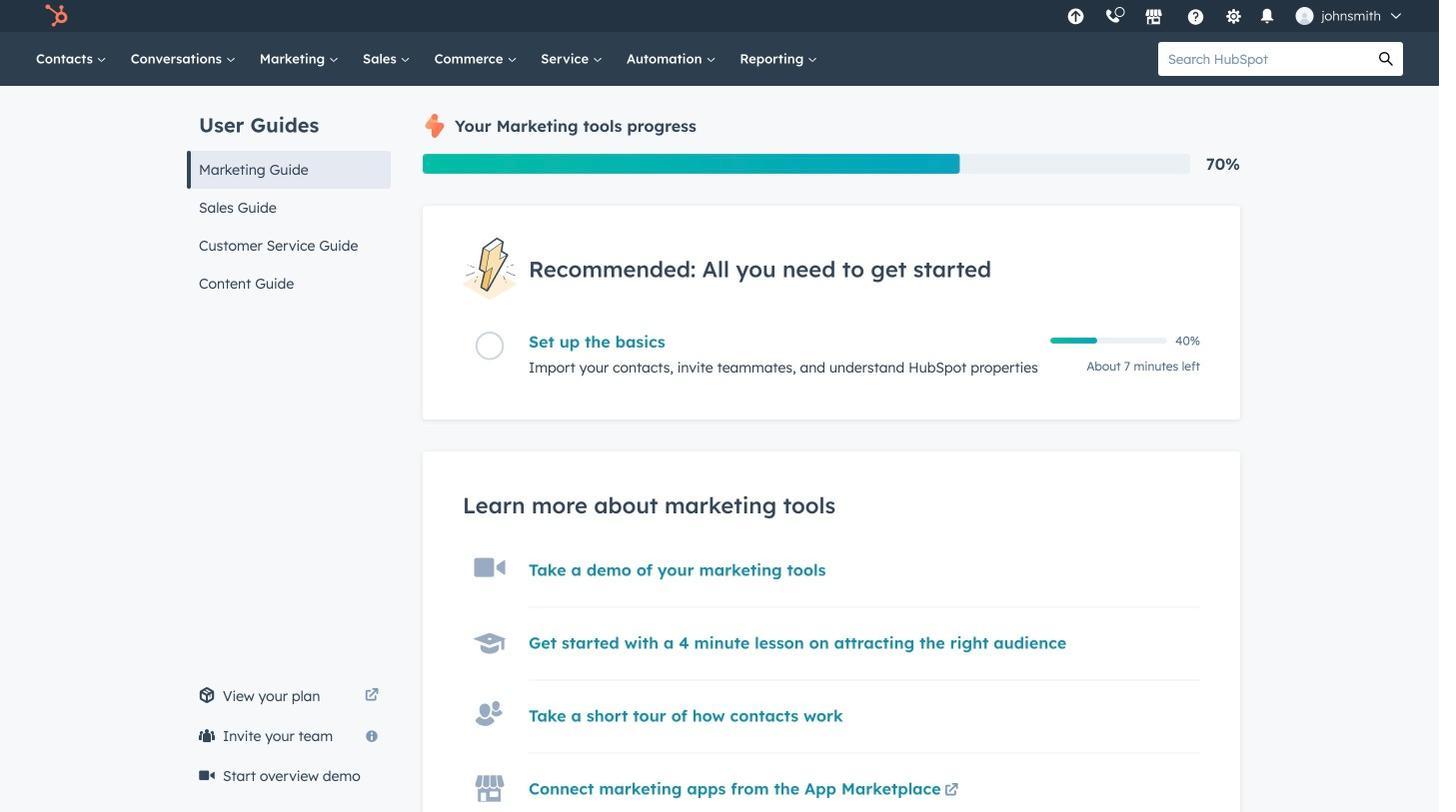 Task type: locate. For each thing, give the bounding box(es) containing it.
menu
[[1057, 0, 1415, 32]]

john smith image
[[1296, 7, 1314, 25]]

user guides element
[[187, 86, 391, 303]]

link opens in a new window image
[[365, 685, 379, 709], [365, 690, 379, 704], [945, 785, 959, 799]]

marketplaces image
[[1145, 9, 1163, 27]]

progress bar
[[423, 154, 960, 174]]



Task type: describe. For each thing, give the bounding box(es) containing it.
Search HubSpot search field
[[1158, 42, 1369, 76]]

link opens in a new window image
[[945, 780, 959, 804]]

[object object] complete progress bar
[[1050, 338, 1097, 344]]



